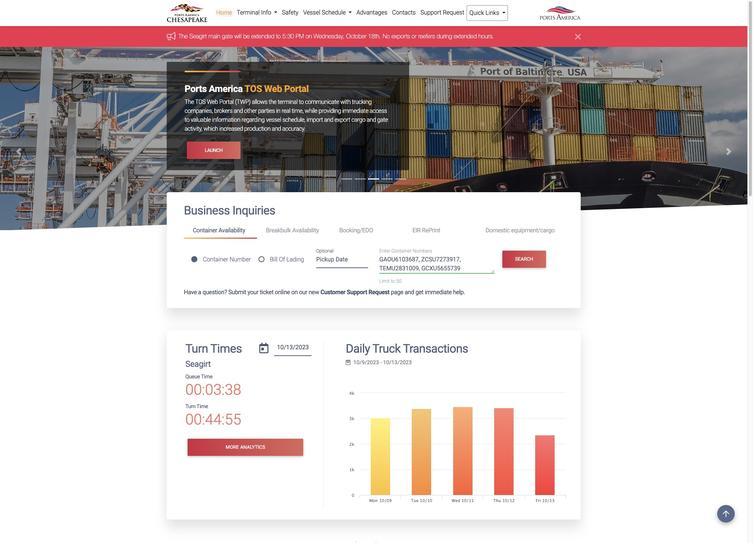 Task type: locate. For each thing, give the bounding box(es) containing it.
immediate up cargo
[[342, 108, 368, 115]]

will
[[235, 33, 242, 40]]

seagirt left main
[[190, 33, 207, 40]]

turn time 00:44:55
[[185, 404, 241, 429]]

home link
[[214, 5, 234, 20]]

support request link
[[418, 5, 467, 20]]

1 vertical spatial gate
[[377, 117, 388, 124]]

and
[[234, 108, 243, 115], [324, 117, 333, 124], [367, 117, 376, 124], [272, 125, 281, 133], [405, 289, 414, 296]]

container inside "container availability" link
[[193, 227, 217, 234]]

to
[[276, 33, 281, 40], [299, 99, 304, 106], [185, 117, 189, 124], [391, 279, 395, 284]]

0 horizontal spatial tos
[[195, 99, 206, 106]]

time inside turn time 00:44:55
[[197, 404, 208, 410]]

None text field
[[274, 342, 312, 357]]

1 vertical spatial web
[[207, 99, 218, 106]]

turn up 00:44:55
[[185, 404, 196, 410]]

the
[[179, 33, 188, 40], [185, 99, 194, 106]]

extended right be
[[252, 33, 275, 40]]

request inside support request link
[[443, 9, 464, 16]]

the tos web portal (twp) allows the terminal to communicate with trucking companies,                         brokers and other parties in real time, while providing immediate access to valuable                         information regarding vessel schedule, import and export cargo and gate activity, which increased production and accuracy.
[[185, 99, 388, 133]]

0 horizontal spatial immediate
[[342, 108, 368, 115]]

go to top image
[[717, 506, 735, 523]]

online
[[275, 289, 290, 296]]

on left our at the left of the page
[[291, 289, 298, 296]]

immediate
[[342, 108, 368, 115], [425, 289, 452, 296]]

request down limit
[[369, 289, 390, 296]]

1 horizontal spatial extended
[[454, 33, 477, 40]]

0 vertical spatial container
[[193, 227, 217, 234]]

accuracy.
[[282, 125, 305, 133]]

tos web portal image
[[0, 47, 748, 370]]

ports america tos web portal
[[185, 84, 309, 95]]

turn for turn time 00:44:55
[[185, 404, 196, 410]]

1 horizontal spatial on
[[306, 33, 312, 40]]

seagirt inside main content
[[185, 360, 211, 369]]

web up brokers
[[207, 99, 218, 106]]

gate inside the tos web portal (twp) allows the terminal to communicate with trucking companies,                         brokers and other parties in real time, while providing immediate access to valuable                         information regarding vessel schedule, import and export cargo and gate activity, which increased production and accuracy.
[[377, 117, 388, 124]]

with
[[340, 99, 351, 106]]

regarding
[[242, 117, 265, 124]]

1 horizontal spatial request
[[443, 9, 464, 16]]

terminal info
[[237, 9, 273, 16]]

1 vertical spatial support
[[347, 289, 367, 296]]

web up the
[[264, 84, 282, 95]]

the for the seagirt main gate will be extended to 5:30 pm on wednesday, october 18th.  no exports or reefers during extended hours.
[[179, 33, 188, 40]]

0 horizontal spatial web
[[207, 99, 218, 106]]

bullhorn image
[[167, 32, 179, 40]]

support inside main content
[[347, 289, 367, 296]]

domestic equipment/cargo
[[486, 227, 555, 234]]

cargo
[[352, 117, 365, 124]]

tos up allows
[[245, 84, 262, 95]]

portal up brokers
[[219, 99, 234, 106]]

calendar week image
[[346, 360, 351, 366]]

0 vertical spatial turn
[[185, 342, 208, 356]]

daily
[[346, 342, 370, 356]]

00:44:55
[[185, 411, 241, 429]]

booking/edo link
[[330, 224, 404, 238]]

limit
[[379, 279, 390, 284]]

support right customer
[[347, 289, 367, 296]]

container left "number" at left
[[203, 256, 228, 263]]

bill of lading
[[270, 256, 304, 263]]

eir reprint
[[412, 227, 440, 234]]

0 vertical spatial time
[[201, 374, 213, 381]]

numbers
[[413, 248, 432, 254]]

1 horizontal spatial portal
[[284, 84, 309, 95]]

0 vertical spatial gate
[[222, 33, 233, 40]]

1 horizontal spatial gate
[[377, 117, 388, 124]]

limit to 50
[[379, 279, 402, 284]]

1 extended from the left
[[252, 33, 275, 40]]

while
[[305, 108, 317, 115]]

0 vertical spatial portal
[[284, 84, 309, 95]]

portal up terminal
[[284, 84, 309, 95]]

launch
[[205, 148, 223, 153]]

times
[[210, 342, 242, 356]]

0 horizontal spatial availability
[[219, 227, 245, 234]]

number
[[230, 256, 251, 263]]

on right 'pm'
[[306, 33, 312, 40]]

enter container numbers
[[379, 248, 432, 254]]

the
[[269, 99, 276, 106]]

export
[[335, 117, 350, 124]]

access
[[370, 108, 387, 115]]

container right enter
[[392, 248, 412, 254]]

availability down business inquiries
[[219, 227, 245, 234]]

container for container number
[[203, 256, 228, 263]]

1 vertical spatial portal
[[219, 99, 234, 106]]

immediate right get
[[425, 289, 452, 296]]

gate inside alert
[[222, 33, 233, 40]]

0 horizontal spatial gate
[[222, 33, 233, 40]]

1 horizontal spatial immediate
[[425, 289, 452, 296]]

the left main
[[179, 33, 188, 40]]

gate down access
[[377, 117, 388, 124]]

schedule,
[[282, 117, 305, 124]]

2 turn from the top
[[185, 404, 196, 410]]

to left 5:30
[[276, 33, 281, 40]]

1 horizontal spatial web
[[264, 84, 282, 95]]

1 vertical spatial the
[[185, 99, 194, 106]]

time inside queue time 00:03:38
[[201, 374, 213, 381]]

safety
[[282, 9, 299, 16]]

1 availability from the left
[[219, 227, 245, 234]]

time right queue
[[201, 374, 213, 381]]

0 vertical spatial support
[[421, 9, 441, 16]]

customer support request link
[[321, 289, 390, 296]]

availability for container availability
[[219, 227, 245, 234]]

home
[[216, 9, 232, 16]]

optional
[[316, 248, 334, 254]]

question?
[[203, 289, 227, 296]]

and down access
[[367, 117, 376, 124]]

brokers
[[214, 108, 232, 115]]

2 vertical spatial container
[[203, 256, 228, 263]]

breakbulk availability
[[266, 227, 319, 234]]

0 vertical spatial on
[[306, 33, 312, 40]]

communicate
[[305, 99, 339, 106]]

support up reefers
[[421, 9, 441, 16]]

equipment/cargo
[[511, 227, 555, 234]]

1 vertical spatial turn
[[185, 404, 196, 410]]

schedule
[[322, 9, 346, 16]]

submit
[[228, 289, 246, 296]]

0 vertical spatial seagirt
[[190, 33, 207, 40]]

0 horizontal spatial on
[[291, 289, 298, 296]]

increased
[[219, 125, 243, 133]]

to left 50
[[391, 279, 395, 284]]

valuable
[[191, 117, 211, 124]]

1 horizontal spatial tos
[[245, 84, 262, 95]]

0 horizontal spatial extended
[[252, 33, 275, 40]]

request left 'quick'
[[443, 9, 464, 16]]

transactions
[[403, 342, 468, 356]]

quick
[[470, 9, 484, 16]]

seagirt up queue
[[185, 360, 211, 369]]

1 vertical spatial tos
[[195, 99, 206, 106]]

request
[[443, 9, 464, 16], [369, 289, 390, 296]]

1 vertical spatial time
[[197, 404, 208, 410]]

web inside the tos web portal (twp) allows the terminal to communicate with trucking companies,                         brokers and other parties in real time, while providing immediate access to valuable                         information regarding vessel schedule, import and export cargo and gate activity, which increased production and accuracy.
[[207, 99, 218, 106]]

the inside alert
[[179, 33, 188, 40]]

main content
[[161, 193, 586, 544]]

tos inside the tos web portal (twp) allows the terminal to communicate with trucking companies,                         brokers and other parties in real time, while providing immediate access to valuable                         information regarding vessel schedule, import and export cargo and gate activity, which increased production and accuracy.
[[195, 99, 206, 106]]

10/13/2023
[[383, 360, 412, 366]]

container availability link
[[184, 224, 257, 239]]

business
[[184, 204, 230, 218]]

domestic
[[486, 227, 510, 234]]

page
[[391, 289, 403, 296]]

turn
[[185, 342, 208, 356], [185, 404, 196, 410]]

and inside main content
[[405, 289, 414, 296]]

1 vertical spatial immediate
[[425, 289, 452, 296]]

2 availability from the left
[[292, 227, 319, 234]]

0 vertical spatial tos
[[245, 84, 262, 95]]

1 vertical spatial on
[[291, 289, 298, 296]]

extended right during
[[454, 33, 477, 40]]

0 vertical spatial immediate
[[342, 108, 368, 115]]

time up 00:44:55
[[197, 404, 208, 410]]

and left get
[[405, 289, 414, 296]]

(twp)
[[235, 99, 251, 106]]

0 horizontal spatial request
[[369, 289, 390, 296]]

have
[[184, 289, 197, 296]]

0 horizontal spatial portal
[[219, 99, 234, 106]]

immediate inside main content
[[425, 289, 452, 296]]

time for 00:44:55
[[197, 404, 208, 410]]

new
[[309, 289, 319, 296]]

50
[[396, 279, 402, 284]]

time
[[201, 374, 213, 381], [197, 404, 208, 410]]

container down the business
[[193, 227, 217, 234]]

the seagirt main gate will be extended to 5:30 pm on wednesday, october 18th.  no exports or reefers during extended hours.
[[179, 33, 494, 40]]

the up companies,
[[185, 99, 194, 106]]

support request
[[421, 9, 464, 16]]

business inquiries
[[184, 204, 275, 218]]

-
[[380, 360, 382, 366]]

the inside the tos web portal (twp) allows the terminal to communicate with trucking companies,                         brokers and other parties in real time, while providing immediate access to valuable                         information regarding vessel schedule, import and export cargo and gate activity, which increased production and accuracy.
[[185, 99, 194, 106]]

more
[[226, 445, 239, 451]]

bill
[[270, 256, 278, 263]]

breakbulk availability link
[[257, 224, 330, 238]]

to up activity,
[[185, 117, 189, 124]]

of
[[279, 256, 285, 263]]

1 vertical spatial seagirt
[[185, 360, 211, 369]]

turn up queue
[[185, 342, 208, 356]]

1 turn from the top
[[185, 342, 208, 356]]

on inside alert
[[306, 33, 312, 40]]

availability right breakbulk
[[292, 227, 319, 234]]

terminal
[[278, 99, 298, 106]]

0 vertical spatial request
[[443, 9, 464, 16]]

support
[[421, 9, 441, 16], [347, 289, 367, 296]]

0 horizontal spatial support
[[347, 289, 367, 296]]

turn inside turn time 00:44:55
[[185, 404, 196, 410]]

1 horizontal spatial support
[[421, 9, 441, 16]]

1 horizontal spatial availability
[[292, 227, 319, 234]]

tos up companies,
[[195, 99, 206, 106]]

0 vertical spatial the
[[179, 33, 188, 40]]

container for container availability
[[193, 227, 217, 234]]

more analytics link
[[188, 439, 303, 457]]

web
[[264, 84, 282, 95], [207, 99, 218, 106]]

gate left will
[[222, 33, 233, 40]]

seagirt inside alert
[[190, 33, 207, 40]]



Task type: vqa. For each thing, say whether or not it's contained in the screenshot.
SUITE
no



Task type: describe. For each thing, give the bounding box(es) containing it.
1 vertical spatial container
[[392, 248, 412, 254]]

close image
[[575, 32, 581, 41]]

calendar day image
[[259, 343, 269, 354]]

your
[[248, 289, 259, 296]]

to inside main content
[[391, 279, 395, 284]]

5:30
[[283, 33, 294, 40]]

customer
[[321, 289, 346, 296]]

october
[[346, 33, 367, 40]]

during
[[437, 33, 452, 40]]

vessel
[[303, 9, 320, 16]]

enter
[[379, 248, 390, 254]]

safety link
[[280, 5, 301, 20]]

container availability
[[193, 227, 245, 234]]

immediate inside the tos web portal (twp) allows the terminal to communicate with trucking companies,                         brokers and other parties in real time, while providing immediate access to valuable                         information regarding vessel schedule, import and export cargo and gate activity, which increased production and accuracy.
[[342, 108, 368, 115]]

allows
[[252, 99, 267, 106]]

1 vertical spatial request
[[369, 289, 390, 296]]

breakbulk
[[266, 227, 291, 234]]

have a question? submit your ticket online on our new customer support request page and get immediate help.
[[184, 289, 465, 296]]

and down (twp)
[[234, 108, 243, 115]]

advantages link
[[354, 5, 390, 20]]

activity,
[[185, 125, 202, 133]]

parties
[[258, 108, 275, 115]]

0 vertical spatial web
[[264, 84, 282, 95]]

ports
[[185, 84, 207, 95]]

booking/edo
[[339, 227, 373, 234]]

turn times
[[185, 342, 242, 356]]

quick links link
[[467, 5, 508, 21]]

get
[[416, 289, 424, 296]]

more analytics
[[226, 445, 265, 451]]

providing
[[319, 108, 341, 115]]

which
[[204, 125, 218, 133]]

ticket
[[260, 289, 274, 296]]

vessel schedule
[[303, 9, 347, 16]]

Enter Container Numbers text field
[[379, 256, 495, 274]]

in
[[276, 108, 280, 115]]

reprint
[[422, 227, 440, 234]]

other
[[244, 108, 257, 115]]

on inside main content
[[291, 289, 298, 296]]

vessel schedule link
[[301, 5, 354, 20]]

or
[[412, 33, 417, 40]]

vessel
[[266, 117, 281, 124]]

domestic equipment/cargo link
[[477, 224, 564, 238]]

terminal info link
[[234, 5, 280, 20]]

to inside alert
[[276, 33, 281, 40]]

time,
[[292, 108, 304, 115]]

our
[[299, 289, 307, 296]]

00:03:38
[[185, 382, 241, 399]]

wednesday,
[[314, 33, 345, 40]]

Optional text field
[[316, 254, 368, 269]]

daily truck transactions
[[346, 342, 468, 356]]

and down the vessel
[[272, 125, 281, 133]]

time for 00:03:38
[[201, 374, 213, 381]]

the seagirt main gate will be extended to 5:30 pm on wednesday, october 18th.  no exports or reefers during extended hours. alert
[[0, 26, 748, 47]]

production
[[244, 125, 271, 133]]

truck
[[373, 342, 401, 356]]

companies,
[[185, 108, 213, 115]]

2 extended from the left
[[454, 33, 477, 40]]

queue time 00:03:38
[[185, 374, 241, 399]]

import
[[307, 117, 323, 124]]

reefers
[[418, 33, 435, 40]]

10/9/2023
[[354, 360, 379, 366]]

availability for breakbulk availability
[[292, 227, 319, 234]]

search button
[[502, 251, 546, 268]]

to up the time,
[[299, 99, 304, 106]]

information
[[212, 117, 240, 124]]

america
[[209, 84, 243, 95]]

main
[[209, 33, 221, 40]]

main content containing 00:03:38
[[161, 193, 586, 544]]

contacts
[[392, 9, 416, 16]]

terminal
[[237, 9, 260, 16]]

be
[[243, 33, 250, 40]]

queue
[[185, 374, 200, 381]]

exports
[[392, 33, 410, 40]]

a
[[198, 289, 201, 296]]

inquiries
[[232, 204, 275, 218]]

eir reprint link
[[404, 224, 477, 238]]

search
[[515, 257, 534, 262]]

the seagirt main gate will be extended to 5:30 pm on wednesday, october 18th.  no exports or reefers during extended hours. link
[[179, 33, 494, 40]]

info
[[261, 9, 271, 16]]

the for the tos web portal (twp) allows the terminal to communicate with trucking companies,                         brokers and other parties in real time, while providing immediate access to valuable                         information regarding vessel schedule, import and export cargo and gate activity, which increased production and accuracy.
[[185, 99, 194, 106]]

turn for turn times
[[185, 342, 208, 356]]

links
[[486, 9, 499, 16]]

portal inside the tos web portal (twp) allows the terminal to communicate with trucking companies,                         brokers and other parties in real time, while providing immediate access to valuable                         information regarding vessel schedule, import and export cargo and gate activity, which increased production and accuracy.
[[219, 99, 234, 106]]

eir
[[412, 227, 421, 234]]

hours.
[[479, 33, 494, 40]]

10/9/2023 - 10/13/2023
[[354, 360, 412, 366]]

18th.
[[368, 33, 381, 40]]

and down providing
[[324, 117, 333, 124]]

trucking
[[352, 99, 372, 106]]



